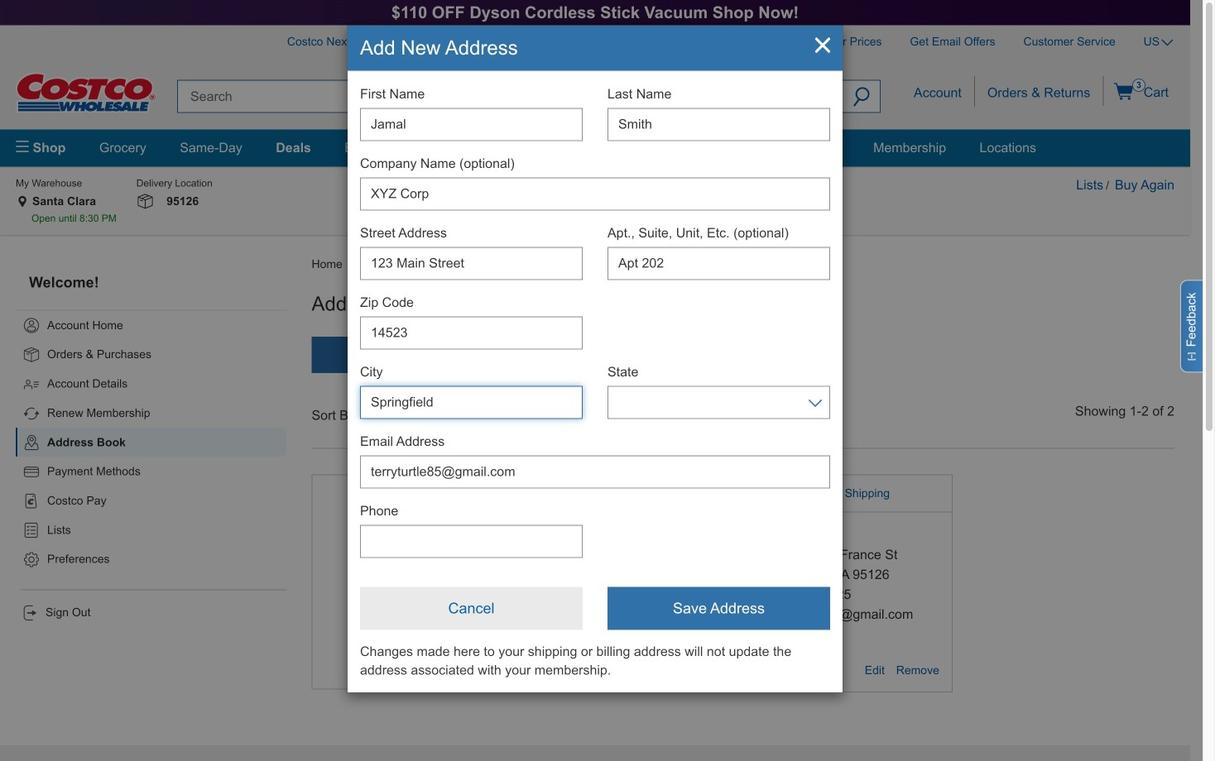 Task type: locate. For each thing, give the bounding box(es) containing it.
main element
[[16, 130, 1175, 167]]

search image
[[854, 88, 870, 110]]

None telephone field
[[360, 525, 583, 558]]

None text field
[[360, 108, 583, 141], [608, 247, 831, 280], [360, 386, 583, 419], [360, 108, 583, 141], [608, 247, 831, 280], [360, 386, 583, 419]]

None text field
[[608, 108, 831, 141], [360, 177, 831, 211], [360, 247, 583, 280], [360, 317, 583, 350], [360, 456, 831, 489], [608, 108, 831, 141], [360, 177, 831, 211], [360, 247, 583, 280], [360, 317, 583, 350], [360, 456, 831, 489]]

Search text field
[[177, 80, 844, 113], [177, 80, 844, 113]]



Task type: describe. For each thing, give the bounding box(es) containing it.
patient address navigation tab list
[[312, 337, 731, 373]]

close image
[[816, 38, 831, 55]]

costco us homepage image
[[16, 73, 157, 113]]

signout image
[[21, 604, 39, 623]]



Task type: vqa. For each thing, say whether or not it's contained in the screenshot.
Patient Address Navigation TAB LIST
yes



